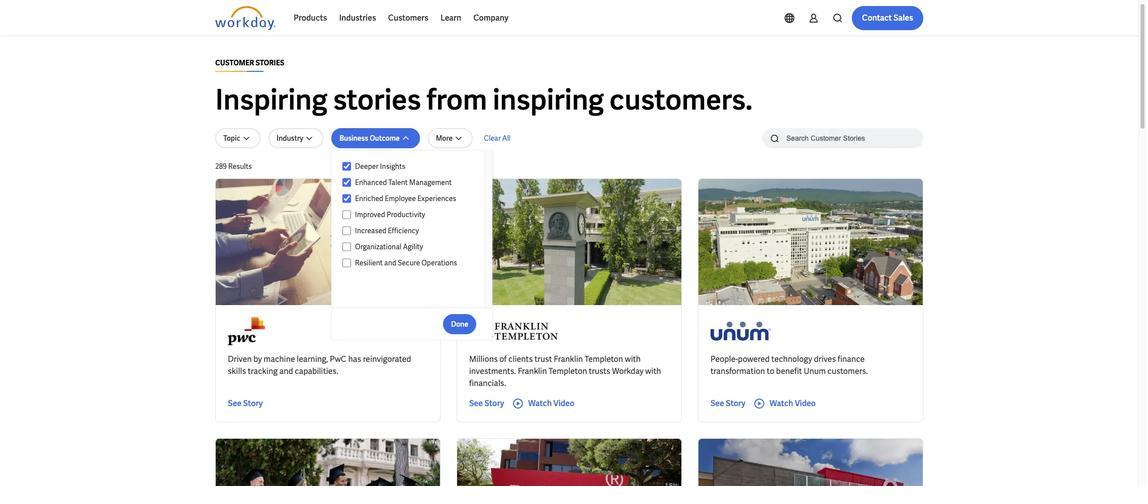 Task type: vqa. For each thing, say whether or not it's contained in the screenshot.
© at the bottom of page
no



Task type: locate. For each thing, give the bounding box(es) containing it.
drives
[[815, 354, 837, 365]]

1 video from the left
[[554, 399, 575, 409]]

watch video link for franklin
[[513, 398, 575, 410]]

2 horizontal spatial see story link
[[711, 398, 746, 410]]

see story down skills
[[228, 399, 263, 409]]

1 watch video from the left
[[529, 399, 575, 409]]

1 horizontal spatial franklin
[[554, 354, 583, 365]]

see down skills
[[228, 399, 242, 409]]

enriched
[[355, 194, 384, 203]]

reinvigorated
[[363, 354, 411, 365]]

skills
[[228, 366, 246, 377]]

video down the unum
[[795, 399, 816, 409]]

templeton
[[585, 354, 624, 365], [549, 366, 588, 377]]

3 story from the left
[[726, 399, 746, 409]]

watch video for unum
[[770, 399, 816, 409]]

0 horizontal spatial and
[[280, 366, 293, 377]]

with up workday
[[625, 354, 641, 365]]

watch for unum
[[770, 399, 794, 409]]

watch video down benefit
[[770, 399, 816, 409]]

1 vertical spatial customers.
[[828, 366, 869, 377]]

2 horizontal spatial story
[[726, 399, 746, 409]]

1 horizontal spatial video
[[795, 399, 816, 409]]

powered
[[739, 354, 770, 365]]

see story for millions of clients trust franklin templeton with investments. franklin templeton trusts workday with financials.
[[469, 399, 504, 409]]

templeton down trust
[[549, 366, 588, 377]]

story
[[243, 399, 263, 409], [485, 399, 504, 409], [726, 399, 746, 409]]

watch video link
[[513, 398, 575, 410], [754, 398, 816, 410]]

story down the financials.
[[485, 399, 504, 409]]

2 horizontal spatial see
[[711, 399, 725, 409]]

learning,
[[297, 354, 328, 365]]

millions
[[469, 354, 498, 365]]

and inside driven by machine learning, pwc has reinvigorated skills tracking and capabilities.
[[280, 366, 293, 377]]

3 see story link from the left
[[711, 398, 746, 410]]

deeper
[[355, 162, 379, 171]]

see story link down transformation
[[711, 398, 746, 410]]

customer
[[215, 58, 254, 67]]

1 horizontal spatial watch
[[770, 399, 794, 409]]

see story
[[228, 399, 263, 409], [469, 399, 504, 409], [711, 399, 746, 409]]

and down machine
[[280, 366, 293, 377]]

people-powered technology drives finance transformation to benefit unum customers.
[[711, 354, 869, 377]]

1 horizontal spatial watch video link
[[754, 398, 816, 410]]

customers button
[[382, 6, 435, 30]]

pwc
[[330, 354, 347, 365]]

from
[[427, 82, 487, 118]]

story down tracking
[[243, 399, 263, 409]]

improved productivity link
[[351, 209, 476, 221]]

0 vertical spatial customers.
[[610, 82, 753, 118]]

1 watch from the left
[[529, 399, 552, 409]]

millions of clients trust franklin templeton with investments. franklin templeton trusts workday with financials.
[[469, 354, 662, 389]]

business outcome
[[340, 134, 400, 143]]

contact sales
[[863, 13, 914, 23]]

2 video from the left
[[795, 399, 816, 409]]

2 horizontal spatial see story
[[711, 399, 746, 409]]

1 horizontal spatial with
[[646, 366, 662, 377]]

1 horizontal spatial story
[[485, 399, 504, 409]]

1 horizontal spatial customers.
[[828, 366, 869, 377]]

with right workday
[[646, 366, 662, 377]]

2 see story link from the left
[[469, 398, 504, 410]]

organizational agility link
[[351, 241, 476, 253]]

stories
[[256, 58, 285, 67]]

resilient
[[355, 259, 383, 268]]

organizational agility
[[355, 243, 423, 252]]

franklin down trust
[[518, 366, 547, 377]]

video
[[554, 399, 575, 409], [795, 399, 816, 409]]

1 horizontal spatial see
[[469, 399, 483, 409]]

resilient and secure operations
[[355, 259, 457, 268]]

see story down the financials.
[[469, 399, 504, 409]]

products
[[294, 13, 327, 23]]

watch video link down millions of clients trust franklin templeton with investments. franklin templeton trusts workday with financials. on the bottom of page
[[513, 398, 575, 410]]

1 see story from the left
[[228, 399, 263, 409]]

see story link
[[228, 398, 263, 410], [469, 398, 504, 410], [711, 398, 746, 410]]

done
[[451, 320, 469, 329]]

2 watch from the left
[[770, 399, 794, 409]]

watch down benefit
[[770, 399, 794, 409]]

see story down transformation
[[711, 399, 746, 409]]

see story link down the financials.
[[469, 398, 504, 410]]

1 vertical spatial with
[[646, 366, 662, 377]]

3 see story from the left
[[711, 399, 746, 409]]

Search Customer Stories text field
[[781, 129, 904, 147]]

video down millions of clients trust franklin templeton with investments. franklin templeton trusts workday with financials. on the bottom of page
[[554, 399, 575, 409]]

insights
[[380, 162, 406, 171]]

0 horizontal spatial see story link
[[228, 398, 263, 410]]

see
[[228, 399, 242, 409], [469, 399, 483, 409], [711, 399, 725, 409]]

2 see from the left
[[469, 399, 483, 409]]

0 horizontal spatial franklin
[[518, 366, 547, 377]]

and down organizational agility
[[385, 259, 397, 268]]

0 horizontal spatial story
[[243, 399, 263, 409]]

0 vertical spatial with
[[625, 354, 641, 365]]

watch video down millions of clients trust franklin templeton with investments. franklin templeton trusts workday with financials. on the bottom of page
[[529, 399, 575, 409]]

watch
[[529, 399, 552, 409], [770, 399, 794, 409]]

2 story from the left
[[485, 399, 504, 409]]

sales
[[894, 13, 914, 23]]

and
[[385, 259, 397, 268], [280, 366, 293, 377]]

learn
[[441, 13, 462, 23]]

with
[[625, 354, 641, 365], [646, 366, 662, 377]]

1 see story link from the left
[[228, 398, 263, 410]]

1 horizontal spatial watch video
[[770, 399, 816, 409]]

1 horizontal spatial see story link
[[469, 398, 504, 410]]

0 horizontal spatial watch video
[[529, 399, 575, 409]]

workday
[[613, 366, 644, 377]]

2 watch video link from the left
[[754, 398, 816, 410]]

1 horizontal spatial and
[[385, 259, 397, 268]]

secure
[[398, 259, 420, 268]]

unum image
[[711, 318, 771, 346]]

None checkbox
[[343, 178, 351, 187], [343, 226, 351, 236], [343, 178, 351, 187], [343, 226, 351, 236]]

0 horizontal spatial with
[[625, 354, 641, 365]]

None checkbox
[[343, 162, 351, 171], [343, 194, 351, 203], [343, 210, 351, 219], [343, 243, 351, 252], [343, 259, 351, 268], [343, 162, 351, 171], [343, 194, 351, 203], [343, 210, 351, 219], [343, 243, 351, 252], [343, 259, 351, 268]]

enhanced
[[355, 178, 387, 187]]

watch video for franklin
[[529, 399, 575, 409]]

enriched employee experiences link
[[351, 193, 476, 205]]

1 horizontal spatial see story
[[469, 399, 504, 409]]

0 horizontal spatial see
[[228, 399, 242, 409]]

story down transformation
[[726, 399, 746, 409]]

topic
[[223, 134, 241, 143]]

inspiring
[[215, 82, 328, 118]]

templeton up trusts
[[585, 354, 624, 365]]

2 watch video from the left
[[770, 399, 816, 409]]

0 horizontal spatial customers.
[[610, 82, 753, 118]]

deeper insights
[[355, 162, 406, 171]]

0 horizontal spatial see story
[[228, 399, 263, 409]]

0 horizontal spatial video
[[554, 399, 575, 409]]

3 see from the left
[[711, 399, 725, 409]]

go to the homepage image
[[215, 6, 276, 30]]

improved
[[355, 210, 385, 219]]

watch for franklin
[[529, 399, 552, 409]]

has
[[348, 354, 361, 365]]

1 vertical spatial and
[[280, 366, 293, 377]]

watch down millions of clients trust franklin templeton with investments. franklin templeton trusts workday with financials. on the bottom of page
[[529, 399, 552, 409]]

franklin right trust
[[554, 354, 583, 365]]

2 see story from the left
[[469, 399, 504, 409]]

trust
[[535, 354, 553, 365]]

watch video
[[529, 399, 575, 409], [770, 399, 816, 409]]

see down the financials.
[[469, 399, 483, 409]]

transformation
[[711, 366, 766, 377]]

see down transformation
[[711, 399, 725, 409]]

watch video link down benefit
[[754, 398, 816, 410]]

1 watch video link from the left
[[513, 398, 575, 410]]

see story link down skills
[[228, 398, 263, 410]]

customers. inside people-powered technology drives finance transformation to benefit unum customers.
[[828, 366, 869, 377]]

customers
[[388, 13, 429, 23]]

0 horizontal spatial watch video link
[[513, 398, 575, 410]]

0 horizontal spatial watch
[[529, 399, 552, 409]]



Task type: describe. For each thing, give the bounding box(es) containing it.
0 vertical spatial and
[[385, 259, 397, 268]]

talent
[[389, 178, 408, 187]]

see story link for people-powered technology drives finance transformation to benefit unum customers.
[[711, 398, 746, 410]]

contact
[[863, 13, 893, 23]]

more button
[[428, 128, 473, 148]]

productivity
[[387, 210, 425, 219]]

1 see from the left
[[228, 399, 242, 409]]

watch video link for unum
[[754, 398, 816, 410]]

0 vertical spatial templeton
[[585, 354, 624, 365]]

increased efficiency link
[[351, 225, 476, 237]]

all
[[503, 134, 511, 143]]

organizational
[[355, 243, 402, 252]]

employee
[[385, 194, 416, 203]]

deeper insights link
[[351, 161, 476, 173]]

story for millions of clients trust franklin templeton with investments. franklin templeton trusts workday with financials.
[[485, 399, 504, 409]]

operations
[[422, 259, 457, 268]]

results
[[228, 162, 252, 171]]

franklin templeton companies, llc image
[[469, 318, 558, 346]]

learn button
[[435, 6, 468, 30]]

business outcome button
[[332, 128, 420, 148]]

finance
[[838, 354, 865, 365]]

products button
[[288, 6, 333, 30]]

driven
[[228, 354, 252, 365]]

increased efficiency
[[355, 226, 419, 236]]

investments.
[[469, 366, 516, 377]]

done button
[[443, 314, 477, 334]]

industries
[[339, 13, 376, 23]]

agility
[[403, 243, 423, 252]]

company button
[[468, 6, 515, 30]]

driven by machine learning, pwc has reinvigorated skills tracking and capabilities.
[[228, 354, 411, 377]]

to
[[767, 366, 775, 377]]

efficiency
[[388, 226, 419, 236]]

industry button
[[269, 128, 324, 148]]

pricewaterhousecoopers global licensing services corporation (pwc) image
[[228, 318, 265, 346]]

inspiring stories from inspiring customers.
[[215, 82, 753, 118]]

enhanced talent management
[[355, 178, 452, 187]]

0 vertical spatial franklin
[[554, 354, 583, 365]]

benefit
[[777, 366, 803, 377]]

stories
[[333, 82, 421, 118]]

1 vertical spatial franklin
[[518, 366, 547, 377]]

machine
[[264, 354, 295, 365]]

clients
[[509, 354, 533, 365]]

of
[[500, 354, 507, 365]]

industry
[[277, 134, 304, 143]]

experiences
[[418, 194, 457, 203]]

enriched employee experiences
[[355, 194, 457, 203]]

289
[[215, 162, 227, 171]]

clear
[[484, 134, 501, 143]]

video for unum
[[795, 399, 816, 409]]

enhanced talent management link
[[351, 177, 476, 189]]

improved productivity
[[355, 210, 425, 219]]

financials.
[[469, 378, 506, 389]]

see for people-powered technology drives finance transformation to benefit unum customers.
[[711, 399, 725, 409]]

clear all
[[484, 134, 511, 143]]

company
[[474, 13, 509, 23]]

topic button
[[215, 128, 261, 148]]

resilient and secure operations link
[[351, 257, 476, 269]]

increased
[[355, 226, 387, 236]]

story for people-powered technology drives finance transformation to benefit unum customers.
[[726, 399, 746, 409]]

by
[[254, 354, 262, 365]]

see story for people-powered technology drives finance transformation to benefit unum customers.
[[711, 399, 746, 409]]

outcome
[[370, 134, 400, 143]]

technology
[[772, 354, 813, 365]]

see for millions of clients trust franklin templeton with investments. franklin templeton trusts workday with financials.
[[469, 399, 483, 409]]

more
[[436, 134, 453, 143]]

customer stories
[[215, 58, 285, 67]]

clear all button
[[481, 128, 514, 148]]

1 story from the left
[[243, 399, 263, 409]]

business
[[340, 134, 369, 143]]

unum
[[804, 366, 826, 377]]

see story link for millions of clients trust franklin templeton with investments. franklin templeton trusts workday with financials.
[[469, 398, 504, 410]]

video for franklin
[[554, 399, 575, 409]]

tracking
[[248, 366, 278, 377]]

capabilities.
[[295, 366, 339, 377]]

contact sales link
[[853, 6, 924, 30]]

industries button
[[333, 6, 382, 30]]

inspiring
[[493, 82, 604, 118]]

1 vertical spatial templeton
[[549, 366, 588, 377]]

management
[[410, 178, 452, 187]]

289 results
[[215, 162, 252, 171]]

trusts
[[589, 366, 611, 377]]



